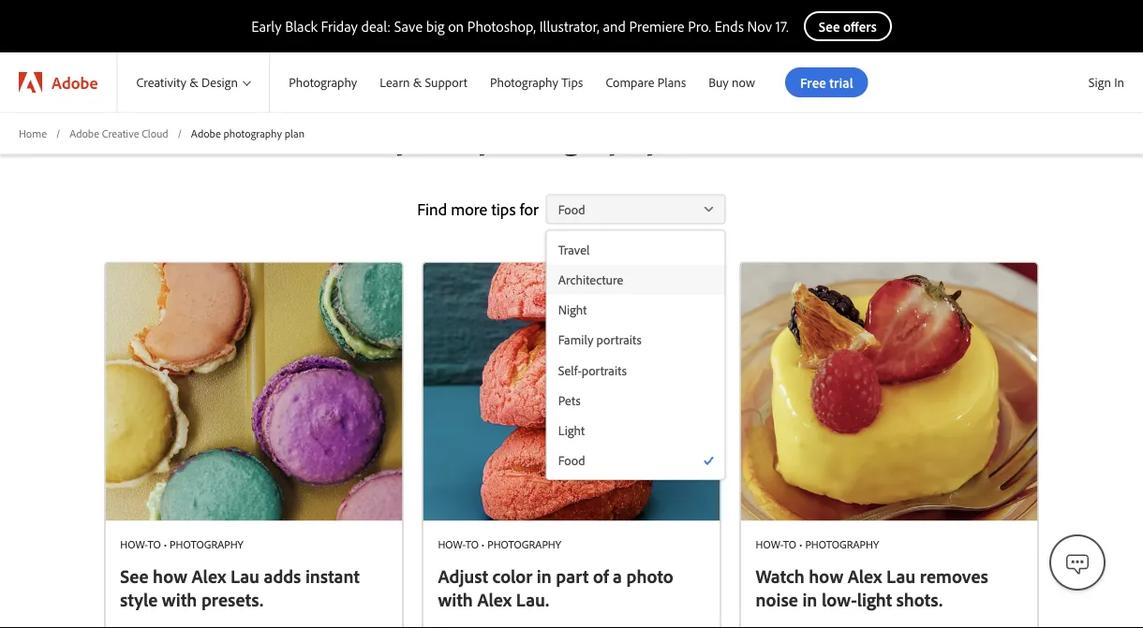 Task type: locate. For each thing, give the bounding box(es) containing it.
• up watch
[[799, 538, 803, 552]]

in left "part"
[[537, 564, 552, 588]]

how inside watch how alex lau removes noise in low-light shots.
[[809, 564, 844, 588]]

1 vertical spatial food
[[558, 453, 585, 469]]

2 how-to • photography from the left
[[438, 538, 561, 552]]

design
[[202, 74, 238, 91]]

• up see how alex lau adds instant style with presets.
[[164, 538, 167, 552]]

adobe left creative
[[70, 126, 99, 140]]

0 horizontal spatial photography
[[224, 126, 282, 140]]

adobe
[[52, 72, 98, 93], [70, 126, 99, 140], [191, 126, 221, 140]]

1 horizontal spatial with
[[438, 588, 473, 612]]

1 horizontal spatial &
[[413, 74, 422, 91]]

2 with from the left
[[438, 588, 473, 612]]

shots.
[[897, 588, 943, 612]]

2 • from the left
[[481, 538, 485, 552]]

with
[[162, 588, 197, 612], [438, 588, 473, 612]]

adobe for adobe
[[52, 72, 98, 93]]

adobe creative cloud link
[[70, 126, 168, 141]]

3 to from the left
[[783, 538, 797, 552]]

sign
[[1089, 74, 1111, 90]]

3 • from the left
[[799, 538, 803, 552]]

photography
[[478, 114, 661, 157], [224, 126, 282, 140]]

food down light
[[558, 453, 585, 469]]

for
[[520, 199, 539, 220]]

0 vertical spatial portraits
[[597, 332, 642, 348]]

how right see
[[153, 564, 187, 588]]

alex inside see how alex lau adds instant style with presets.
[[192, 564, 226, 588]]

creativity
[[136, 74, 187, 91]]

buy
[[709, 74, 729, 91]]

photography up watch how alex lau removes noise in low-light shots.
[[805, 538, 879, 552]]

with right style
[[162, 588, 197, 612]]

2 horizontal spatial alex
[[848, 564, 882, 588]]

lau
[[230, 564, 260, 588], [887, 564, 916, 588]]

1 horizontal spatial lau
[[887, 564, 916, 588]]

with inside adjust color in part of a photo with alex lau.
[[438, 588, 473, 612]]

2 horizontal spatial how-
[[756, 538, 783, 552]]

plan
[[285, 126, 305, 140]]

1 horizontal spatial alex
[[478, 588, 512, 612]]

photography inside 'link'
[[490, 74, 559, 91]]

0 horizontal spatial how-
[[120, 538, 148, 552]]

adobe up adobe creative cloud
[[52, 72, 98, 93]]

photography tips
[[490, 74, 583, 91]]

photography left tips
[[490, 74, 559, 91]]

1 • from the left
[[164, 538, 167, 552]]

1 how-to • photography from the left
[[120, 538, 243, 552]]

portraits
[[597, 332, 642, 348], [582, 362, 627, 379]]

travel
[[558, 241, 590, 258]]

alex
[[192, 564, 226, 588], [848, 564, 882, 588], [478, 588, 512, 612]]

how- for watch how alex lau removes noise in low-light shots.
[[756, 538, 783, 552]]

photography left plan
[[224, 126, 282, 140]]

in left low-
[[803, 588, 818, 612]]

2 photography from the left
[[490, 74, 559, 91]]

a link to additional content element for adds
[[105, 263, 402, 522]]

2 lau from the left
[[887, 564, 916, 588]]

1 horizontal spatial how-
[[438, 538, 465, 552]]

lau inside see how alex lau adds instant style with presets.
[[230, 564, 260, 588]]

explore
[[361, 114, 470, 157]]

lau left removes
[[887, 564, 916, 588]]

0 horizontal spatial lau
[[230, 564, 260, 588]]

style
[[120, 588, 158, 612]]

0 horizontal spatial how
[[153, 564, 187, 588]]

black
[[285, 17, 318, 36]]

alex for light
[[848, 564, 882, 588]]

2 food from the top
[[558, 453, 585, 469]]

0 horizontal spatial a link to additional content element
[[105, 263, 402, 522]]

photography
[[289, 74, 357, 91], [490, 74, 559, 91]]

photography up see how alex lau adds instant style with presets.
[[170, 538, 243, 552]]

1 horizontal spatial a link to additional content element
[[423, 263, 720, 522]]

a
[[613, 564, 622, 588]]

alex inside adjust color in part of a photo with alex lau.
[[478, 588, 512, 612]]

1 lau from the left
[[230, 564, 260, 588]]

1 how from the left
[[153, 564, 187, 588]]

lau left adds
[[230, 564, 260, 588]]

portraits down family portraits at bottom
[[582, 362, 627, 379]]

themes.
[[669, 114, 782, 157]]

find
[[417, 199, 447, 220]]

of
[[593, 564, 609, 588]]

night
[[558, 302, 587, 318]]

how- for adjust color in part of a photo with alex lau.
[[438, 538, 465, 552]]

how right watch
[[809, 564, 844, 588]]

photography for light
[[805, 538, 879, 552]]

1 horizontal spatial how-to • photography
[[438, 538, 561, 552]]

& left design
[[190, 74, 198, 91]]

deal:
[[361, 17, 391, 36]]

alex inside watch how alex lau removes noise in low-light shots.
[[848, 564, 882, 588]]

adjust
[[438, 564, 488, 588]]

alex left shots.
[[848, 564, 882, 588]]

in inside watch how alex lau removes noise in low-light shots.
[[803, 588, 818, 612]]

1 to from the left
[[148, 538, 161, 552]]

2 horizontal spatial •
[[799, 538, 803, 552]]

self-portraits
[[558, 362, 627, 379]]

how for with
[[153, 564, 187, 588]]

color
[[493, 564, 532, 588]]

photography for photography
[[289, 74, 357, 91]]

to
[[148, 538, 161, 552], [465, 538, 479, 552], [783, 538, 797, 552]]

compare
[[606, 74, 655, 91]]

lau.
[[516, 588, 549, 612]]

• for adjust
[[481, 538, 485, 552]]

food
[[558, 201, 585, 218], [558, 453, 585, 469]]

2 & from the left
[[413, 74, 422, 91]]

with left color
[[438, 588, 473, 612]]

watch how alex lau removes noise in low-light shots.
[[756, 564, 989, 612]]

alex for presets.
[[192, 564, 226, 588]]

0 horizontal spatial photography
[[289, 74, 357, 91]]

a link to additional content element
[[105, 263, 402, 522], [423, 263, 720, 522], [741, 263, 1038, 522]]

sign in
[[1089, 74, 1125, 90]]

portraits for self-portraits
[[582, 362, 627, 379]]

1 photography from the left
[[289, 74, 357, 91]]

find more tips for
[[417, 199, 539, 220]]

1 horizontal spatial to
[[465, 538, 479, 552]]

1 horizontal spatial photography
[[478, 114, 661, 157]]

with inside see how alex lau adds instant style with presets.
[[162, 588, 197, 612]]

17.
[[776, 17, 789, 36]]

how for low-
[[809, 564, 844, 588]]

1 horizontal spatial photography
[[490, 74, 559, 91]]

0 horizontal spatial how-to • photography
[[120, 538, 243, 552]]

1 & from the left
[[190, 74, 198, 91]]

how- up watch
[[756, 538, 783, 552]]

to for adjust
[[465, 538, 479, 552]]

photography up plan
[[289, 74, 357, 91]]

photography down tips
[[478, 114, 661, 157]]

3 photography from the left
[[805, 538, 879, 552]]

noise
[[756, 588, 798, 612]]

0 horizontal spatial with
[[162, 588, 197, 612]]

1 horizontal spatial •
[[481, 538, 485, 552]]

sign in button
[[1085, 67, 1128, 98]]

to for watch
[[783, 538, 797, 552]]

0 horizontal spatial •
[[164, 538, 167, 552]]

1 food from the top
[[558, 201, 585, 218]]

adobe inside adobe link
[[52, 72, 98, 93]]

2 how from the left
[[809, 564, 844, 588]]

0 horizontal spatial to
[[148, 538, 161, 552]]

alex left lau.
[[478, 588, 512, 612]]

tips
[[491, 199, 516, 220]]

plans
[[658, 74, 686, 91]]

creative
[[102, 126, 139, 140]]

friday
[[321, 17, 358, 36]]

learn & support link
[[369, 52, 479, 112]]

photography up color
[[488, 538, 561, 552]]

compare plans
[[606, 74, 686, 91]]

3 how-to • photography from the left
[[756, 538, 879, 552]]

adobe inside adobe creative cloud link
[[70, 126, 99, 140]]

& inside dropdown button
[[190, 74, 198, 91]]

0 horizontal spatial &
[[190, 74, 198, 91]]

home link
[[19, 126, 47, 141]]

adobe creative cloud
[[70, 126, 168, 140]]

alex left adds
[[192, 564, 226, 588]]

in
[[1114, 74, 1125, 90]]

how- up adjust
[[438, 538, 465, 552]]

2 photography from the left
[[488, 538, 561, 552]]

how-to • photography up see
[[120, 538, 243, 552]]

photoshop,
[[468, 17, 536, 36]]

how-to • photography up watch
[[756, 538, 879, 552]]

1 a link to additional content element from the left
[[105, 263, 402, 522]]

0 vertical spatial food
[[558, 201, 585, 218]]

portraits up self-portraits
[[597, 332, 642, 348]]

now
[[732, 74, 755, 91]]

2 how- from the left
[[438, 538, 465, 552]]

adobe for adobe photography plan
[[191, 126, 221, 140]]

1 horizontal spatial in
[[803, 588, 818, 612]]

food up travel on the top of the page
[[558, 201, 585, 218]]

1 horizontal spatial photography
[[488, 538, 561, 552]]

& for creativity
[[190, 74, 198, 91]]

food list box
[[547, 235, 725, 476]]

1 vertical spatial portraits
[[582, 362, 627, 379]]

0 horizontal spatial in
[[537, 564, 552, 588]]

1 how- from the left
[[120, 538, 148, 552]]

photography tips link
[[479, 52, 595, 112]]

premiere
[[629, 17, 685, 36]]

how-
[[120, 538, 148, 552], [438, 538, 465, 552], [756, 538, 783, 552]]

1 photography from the left
[[170, 538, 243, 552]]

how-to • photography for adjust
[[438, 538, 561, 552]]

&
[[190, 74, 198, 91], [413, 74, 422, 91]]

to up see
[[148, 538, 161, 552]]

2 horizontal spatial to
[[783, 538, 797, 552]]

lau for presets.
[[230, 564, 260, 588]]

photography
[[170, 538, 243, 552], [488, 538, 561, 552], [805, 538, 879, 552]]

•
[[164, 538, 167, 552], [481, 538, 485, 552], [799, 538, 803, 552]]

how-to • photography up color
[[438, 538, 561, 552]]

food inside list box
[[558, 453, 585, 469]]

1 horizontal spatial how
[[809, 564, 844, 588]]

photography for explore
[[478, 114, 661, 157]]

2 horizontal spatial photography
[[805, 538, 879, 552]]

photography for presets.
[[170, 538, 243, 552]]

how inside see how alex lau adds instant style with presets.
[[153, 564, 187, 588]]

2 a link to additional content element from the left
[[423, 263, 720, 522]]

3 a link to additional content element from the left
[[741, 263, 1038, 522]]

0 horizontal spatial alex
[[192, 564, 226, 588]]

adobe right cloud
[[191, 126, 221, 140]]

in inside adjust color in part of a photo with alex lau.
[[537, 564, 552, 588]]

creativity & design button
[[118, 52, 269, 112]]

buy now
[[709, 74, 755, 91]]

how
[[153, 564, 187, 588], [809, 564, 844, 588]]

to for see
[[148, 538, 161, 552]]

to up adjust
[[465, 538, 479, 552]]

1 with from the left
[[162, 588, 197, 612]]

2 horizontal spatial how-to • photography
[[756, 538, 879, 552]]

lau inside watch how alex lau removes noise in low-light shots.
[[887, 564, 916, 588]]

how- up see
[[120, 538, 148, 552]]

2 to from the left
[[465, 538, 479, 552]]

2 horizontal spatial a link to additional content element
[[741, 263, 1038, 522]]

pro.
[[688, 17, 711, 36]]

3 how- from the left
[[756, 538, 783, 552]]

& right learn
[[413, 74, 422, 91]]

a link to additional content element for of
[[423, 263, 720, 522]]

• up adjust
[[481, 538, 485, 552]]

to up watch
[[783, 538, 797, 552]]

0 horizontal spatial photography
[[170, 538, 243, 552]]



Task type: describe. For each thing, give the bounding box(es) containing it.
• for see
[[164, 538, 167, 552]]

see how alex lau adds instant style with presets.
[[120, 564, 360, 612]]

tips
[[562, 74, 583, 91]]

presets.
[[201, 588, 263, 612]]

with for presets.
[[162, 588, 197, 612]]

self-
[[558, 362, 582, 379]]

watch
[[756, 564, 805, 588]]

explore photography themes.
[[361, 114, 782, 157]]

food button
[[546, 195, 726, 225]]

a link to additional content element for removes
[[741, 263, 1038, 522]]

save
[[394, 17, 423, 36]]

removes
[[920, 564, 989, 588]]

on
[[448, 17, 464, 36]]

& for learn
[[413, 74, 422, 91]]

learn
[[380, 74, 410, 91]]

adds
[[264, 564, 301, 588]]

how-to • photography for see
[[120, 538, 243, 552]]

cloud
[[142, 126, 168, 140]]

portraits for family portraits
[[597, 332, 642, 348]]

instant
[[305, 564, 360, 588]]

ends
[[715, 17, 744, 36]]

light
[[857, 588, 892, 612]]

family portraits
[[558, 332, 642, 348]]

early
[[251, 17, 282, 36]]

illustrator,
[[540, 17, 600, 36]]

big
[[426, 17, 445, 36]]

adjust color in part of a photo with alex lau.
[[438, 564, 674, 612]]

photography for adobe
[[224, 126, 282, 140]]

adobe photography plan
[[191, 126, 305, 140]]

adobe for adobe creative cloud
[[70, 126, 99, 140]]

part
[[556, 564, 589, 588]]

photo
[[627, 564, 674, 588]]

• for watch
[[799, 538, 803, 552]]

architecture
[[558, 272, 624, 288]]

see
[[120, 564, 149, 588]]

pets
[[558, 392, 581, 409]]

food inside dropdown button
[[558, 201, 585, 218]]

home
[[19, 126, 47, 140]]

how-to • photography for watch
[[756, 538, 879, 552]]

and
[[603, 17, 626, 36]]

lau for light
[[887, 564, 916, 588]]

photography link
[[270, 52, 369, 112]]

photography for alex
[[488, 538, 561, 552]]

compare plans link
[[595, 52, 697, 112]]

more
[[451, 199, 488, 220]]

early black friday deal: save big on photoshop, illustrator, and premiere pro. ends nov 17.
[[251, 17, 789, 36]]

nov
[[748, 17, 772, 36]]

low-
[[822, 588, 857, 612]]

learn & support
[[380, 74, 468, 91]]

adobe link
[[0, 52, 117, 112]]

photography for photography tips
[[490, 74, 559, 91]]

how- for see how alex lau adds instant style with presets.
[[120, 538, 148, 552]]

with for alex
[[438, 588, 473, 612]]

buy now link
[[697, 52, 767, 112]]

support
[[425, 74, 468, 91]]

creativity & design
[[136, 74, 238, 91]]

family
[[558, 332, 594, 348]]

light
[[558, 423, 585, 439]]



Task type: vqa. For each thing, say whether or not it's contained in the screenshot.
Magazine
no



